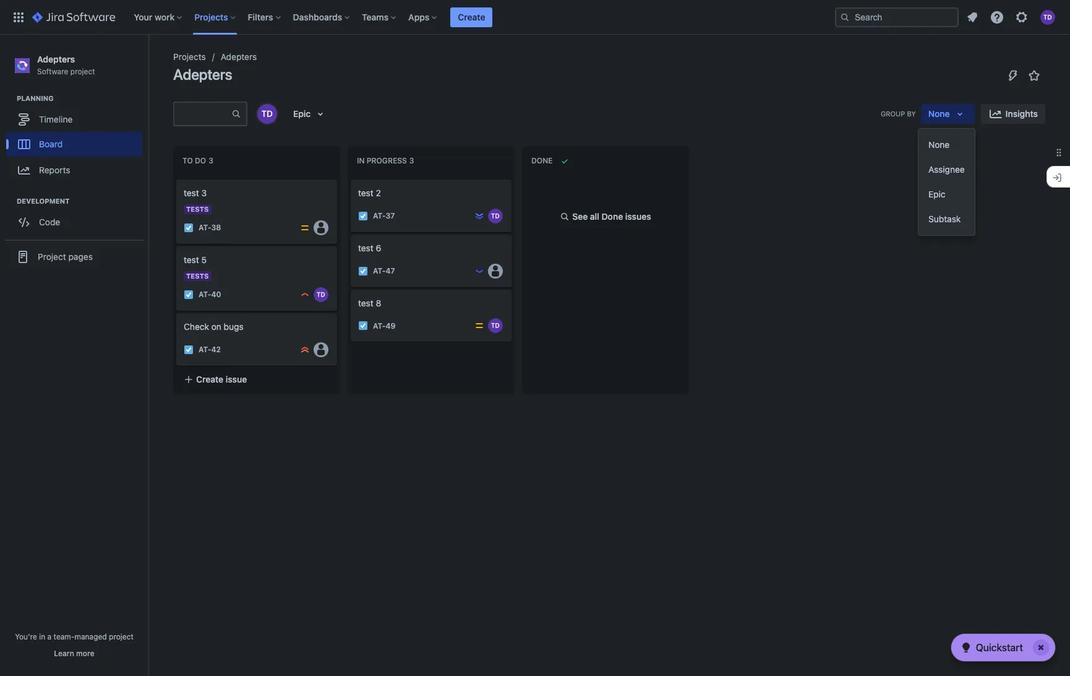 Task type: describe. For each thing, give the bounding box(es) containing it.
see all done issues
[[573, 211, 652, 222]]

40
[[211, 290, 221, 299]]

adepters link
[[221, 50, 257, 64]]

filters button
[[244, 7, 286, 27]]

more
[[76, 649, 95, 658]]

planning group
[[6, 94, 148, 188]]

at-47
[[373, 266, 395, 275]]

42
[[211, 345, 221, 354]]

Search this board text field
[[175, 103, 232, 125]]

at- up check
[[199, 290, 211, 299]]

49
[[386, 321, 396, 330]]

create for create
[[458, 11, 486, 22]]

your work button
[[130, 7, 187, 27]]

on
[[212, 321, 222, 332]]

timeline
[[39, 114, 73, 124]]

medium image
[[475, 321, 485, 331]]

dashboards
[[293, 11, 342, 22]]

task image for check on bugs
[[184, 345, 194, 355]]

at- for check on bugs
[[199, 345, 211, 354]]

progress
[[367, 156, 407, 165]]

6
[[376, 243, 382, 253]]

0 vertical spatial done
[[532, 156, 553, 165]]

you're in a team-managed project
[[15, 632, 134, 641]]

subtask
[[929, 214, 962, 224]]

test 6
[[358, 243, 382, 253]]

adepters inside adepters software project
[[37, 54, 75, 64]]

insights
[[1006, 108, 1039, 119]]

at-38 link
[[199, 223, 221, 233]]

bugs
[[224, 321, 244, 332]]

adepters down projects link
[[173, 66, 232, 83]]

in progress element
[[357, 156, 417, 165]]

0 vertical spatial unassigned image
[[314, 220, 329, 235]]

planning
[[17, 94, 54, 102]]

1 vertical spatial task image
[[358, 266, 368, 276]]

a
[[47, 632, 52, 641]]

check
[[184, 321, 209, 332]]

epic button
[[919, 182, 976, 207]]

project pages link
[[5, 245, 144, 269]]

check image
[[959, 640, 974, 655]]

assignee: tariq douglas image for test 8
[[488, 318, 503, 333]]

47
[[386, 266, 395, 275]]

at-37 link
[[373, 211, 395, 221]]

at- for test 2
[[373, 211, 386, 221]]

you're
[[15, 632, 37, 641]]

create issue
[[196, 374, 247, 384]]

assignee button
[[919, 157, 976, 182]]

1 vertical spatial project
[[109, 632, 134, 641]]

appswitcher icon image
[[11, 10, 26, 24]]

lowest image
[[475, 211, 485, 221]]

assignee
[[929, 164, 966, 175]]

dashboards button
[[289, 7, 355, 27]]

test for test 8
[[358, 298, 374, 308]]

board
[[39, 139, 63, 149]]

medium image
[[300, 223, 310, 233]]

learn more
[[54, 649, 95, 658]]

at-49 link
[[373, 321, 396, 331]]

low image
[[475, 266, 485, 276]]

search image
[[841, 12, 851, 22]]

group
[[881, 110, 906, 118]]

issues
[[626, 211, 652, 222]]

timeline link
[[6, 107, 142, 132]]

1 horizontal spatial done
[[602, 211, 624, 222]]

at-42 link
[[199, 344, 221, 355]]

test 5
[[184, 254, 207, 265]]

5
[[202, 254, 207, 265]]

at- for test 6
[[373, 266, 386, 275]]

development group
[[6, 196, 148, 238]]

at-47 link
[[373, 266, 395, 276]]

at-38
[[199, 223, 221, 232]]

test for test 6
[[358, 243, 374, 253]]

3
[[202, 188, 207, 198]]

8
[[376, 298, 382, 308]]

insights button
[[982, 104, 1046, 124]]

apps
[[409, 11, 430, 22]]

reports link
[[6, 157, 142, 184]]

sidebar navigation image
[[135, 50, 162, 74]]

your work
[[134, 11, 175, 22]]

all
[[591, 211, 600, 222]]

at-40
[[199, 290, 221, 299]]

adepters down filters
[[221, 51, 257, 62]]

tariq douglas image
[[258, 104, 277, 124]]

settings image
[[1015, 10, 1030, 24]]

test 8
[[358, 298, 382, 308]]

quickstart
[[977, 642, 1024, 653]]

learn
[[54, 649, 74, 658]]

at-37
[[373, 211, 395, 221]]

to do element
[[183, 156, 216, 165]]

38
[[211, 223, 221, 232]]

none button
[[919, 132, 976, 157]]



Task type: vqa. For each thing, say whether or not it's contained in the screenshot.
10 Jul
no



Task type: locate. For each thing, give the bounding box(es) containing it.
projects up projects link
[[195, 11, 228, 22]]

2 create issue image from the left
[[344, 171, 358, 186]]

group containing none
[[919, 129, 976, 235]]

task image left at-49 link
[[358, 321, 368, 331]]

assignee: tariq douglas image for test 2
[[488, 208, 503, 223]]

task image for test 8
[[358, 321, 368, 331]]

create issue image
[[169, 171, 184, 186], [344, 171, 358, 186]]

project right the "managed"
[[109, 632, 134, 641]]

automations menu button icon image
[[1007, 68, 1021, 83]]

see
[[573, 211, 588, 222]]

in progress
[[357, 156, 407, 165]]

0 vertical spatial task image
[[358, 211, 368, 221]]

group by
[[881, 110, 917, 118]]

1 vertical spatial create
[[196, 374, 224, 384]]

pages
[[68, 251, 93, 262]]

0 vertical spatial create
[[458, 11, 486, 22]]

1 vertical spatial none
[[929, 139, 950, 150]]

see all done issues link
[[553, 209, 659, 224]]

1 vertical spatial task image
[[358, 321, 368, 331]]

none right the by at the right top of page
[[929, 108, 951, 119]]

teams
[[362, 11, 389, 22]]

task image left "at-38" link
[[184, 223, 194, 233]]

test 3
[[184, 188, 207, 198]]

task image for test 5
[[184, 290, 194, 300]]

create issue image down 'in' at the left
[[344, 171, 358, 186]]

projects right sidebar navigation icon
[[173, 51, 206, 62]]

0 vertical spatial epic
[[293, 108, 311, 119]]

project right software
[[70, 67, 95, 76]]

Search field
[[836, 7, 960, 27]]

epic for epic button
[[929, 189, 946, 199]]

learn more button
[[54, 649, 95, 659]]

unassigned image
[[314, 220, 329, 235], [488, 263, 503, 278], [314, 342, 329, 357]]

unassigned image for test 6
[[488, 263, 503, 278]]

1 vertical spatial done
[[602, 211, 624, 222]]

2 vertical spatial assignee: tariq douglas image
[[488, 318, 503, 333]]

test for test 5
[[184, 254, 199, 265]]

issue
[[226, 374, 247, 384]]

2
[[376, 188, 381, 198]]

apps button
[[405, 7, 442, 27]]

task image
[[184, 223, 194, 233], [358, 266, 368, 276], [184, 290, 194, 300]]

none button
[[922, 104, 975, 124]]

at-40 link
[[199, 289, 221, 300]]

create issue button
[[176, 368, 337, 391]]

unassigned image right low icon
[[488, 263, 503, 278]]

assignee: tariq douglas image
[[488, 208, 503, 223], [314, 287, 329, 302], [488, 318, 503, 333]]

create right the apps popup button
[[458, 11, 486, 22]]

done
[[532, 156, 553, 165], [602, 211, 624, 222]]

task image left at-42 link
[[184, 345, 194, 355]]

create inside "button"
[[458, 11, 486, 22]]

1 horizontal spatial create issue image
[[344, 171, 358, 186]]

to
[[183, 156, 193, 165]]

at-42
[[199, 345, 221, 354]]

notifications image
[[966, 10, 981, 24]]

37
[[386, 211, 395, 221]]

banner
[[0, 0, 1071, 35]]

epic button
[[286, 104, 336, 124]]

task image for test 3
[[184, 223, 194, 233]]

primary element
[[7, 0, 836, 34]]

reports
[[39, 165, 70, 175]]

in
[[39, 632, 45, 641]]

assignee: tariq douglas image right medium image
[[488, 318, 503, 333]]

adepters software project
[[37, 54, 95, 76]]

none for none popup button
[[929, 108, 951, 119]]

banner containing your work
[[0, 0, 1071, 35]]

test left "5" on the left
[[184, 254, 199, 265]]

at-49
[[373, 321, 396, 330]]

test 2
[[358, 188, 381, 198]]

projects button
[[191, 7, 241, 27]]

unassigned image right highest 'icon'
[[314, 342, 329, 357]]

adepters up software
[[37, 54, 75, 64]]

at- down check
[[199, 345, 211, 354]]

none up assignee
[[929, 139, 950, 150]]

help image
[[990, 10, 1005, 24]]

test left 3
[[184, 188, 199, 198]]

project pages
[[38, 251, 93, 262]]

0 horizontal spatial create
[[196, 374, 224, 384]]

test left 2
[[358, 188, 374, 198]]

create issue image for test 3
[[169, 171, 184, 186]]

filters
[[248, 11, 273, 22]]

project inside adepters software project
[[70, 67, 95, 76]]

1 horizontal spatial create
[[458, 11, 486, 22]]

insights image
[[989, 106, 1004, 121]]

projects for projects dropdown button
[[195, 11, 228, 22]]

at- up "5" on the left
[[199, 223, 211, 232]]

epic inside popup button
[[293, 108, 311, 119]]

development
[[17, 197, 70, 205]]

test for test 3
[[184, 188, 199, 198]]

check on bugs
[[184, 321, 244, 332]]

projects for projects link
[[173, 51, 206, 62]]

to do
[[183, 156, 206, 165]]

1 create issue image from the left
[[169, 171, 184, 186]]

1 vertical spatial unassigned image
[[488, 263, 503, 278]]

assignee: tariq douglas image right lowest icon
[[488, 208, 503, 223]]

by
[[908, 110, 917, 118]]

unassigned image for check on bugs
[[314, 342, 329, 357]]

board link
[[6, 132, 142, 157]]

project
[[70, 67, 95, 76], [109, 632, 134, 641]]

create left issue
[[196, 374, 224, 384]]

jira software image
[[32, 10, 115, 24], [32, 10, 115, 24]]

epic for epic popup button
[[293, 108, 311, 119]]

software
[[37, 67, 68, 76]]

0 vertical spatial task image
[[184, 223, 194, 233]]

managed
[[75, 632, 107, 641]]

test
[[184, 188, 199, 198], [358, 188, 374, 198], [358, 243, 374, 253], [184, 254, 199, 265], [358, 298, 374, 308]]

projects link
[[173, 50, 206, 64]]

highest image
[[300, 345, 310, 355]]

assignee: tariq douglas image right the high 'image'
[[314, 287, 329, 302]]

code
[[39, 217, 60, 227]]

at- down 2
[[373, 211, 386, 221]]

at- down the 8
[[373, 321, 386, 330]]

do
[[195, 156, 206, 165]]

code link
[[6, 210, 142, 235]]

0 horizontal spatial done
[[532, 156, 553, 165]]

adepters
[[221, 51, 257, 62], [37, 54, 75, 64], [173, 66, 232, 83]]

task image left the at-47 link
[[358, 266, 368, 276]]

1 vertical spatial epic
[[929, 189, 946, 199]]

1 horizontal spatial project
[[109, 632, 134, 641]]

test left "6"
[[358, 243, 374, 253]]

1 vertical spatial assignee: tariq douglas image
[[314, 287, 329, 302]]

your
[[134, 11, 152, 22]]

unassigned image right medium icon
[[314, 220, 329, 235]]

at- down "6"
[[373, 266, 386, 275]]

1 vertical spatial projects
[[173, 51, 206, 62]]

planning image
[[2, 91, 17, 106]]

subtask button
[[919, 207, 976, 232]]

create issue image for test 2
[[344, 171, 358, 186]]

create inside button
[[196, 374, 224, 384]]

0 horizontal spatial epic
[[293, 108, 311, 119]]

0 horizontal spatial project
[[70, 67, 95, 76]]

epic
[[293, 108, 311, 119], [929, 189, 946, 199]]

test left the 8
[[358, 298, 374, 308]]

task image
[[358, 211, 368, 221], [358, 321, 368, 331], [184, 345, 194, 355]]

at-
[[373, 211, 386, 221], [199, 223, 211, 232], [373, 266, 386, 275], [199, 290, 211, 299], [373, 321, 386, 330], [199, 345, 211, 354]]

projects
[[195, 11, 228, 22], [173, 51, 206, 62]]

1 horizontal spatial epic
[[929, 189, 946, 199]]

team-
[[54, 632, 75, 641]]

2 vertical spatial task image
[[184, 290, 194, 300]]

0 vertical spatial project
[[70, 67, 95, 76]]

epic inside button
[[929, 189, 946, 199]]

projects inside dropdown button
[[195, 11, 228, 22]]

none inside button
[[929, 139, 950, 150]]

2 vertical spatial unassigned image
[[314, 342, 329, 357]]

create for create issue
[[196, 374, 224, 384]]

none for none button
[[929, 139, 950, 150]]

work
[[155, 11, 175, 22]]

epic up subtask
[[929, 189, 946, 199]]

0 vertical spatial none
[[929, 108, 951, 119]]

0 horizontal spatial create issue image
[[169, 171, 184, 186]]

your profile and settings image
[[1041, 10, 1056, 24]]

in
[[357, 156, 365, 165]]

create button
[[451, 7, 493, 27]]

development image
[[2, 194, 17, 209]]

group
[[919, 129, 976, 235]]

none inside popup button
[[929, 108, 951, 119]]

task image left the at-37 'link'
[[358, 211, 368, 221]]

star adepters image
[[1028, 68, 1043, 83]]

0 vertical spatial assignee: tariq douglas image
[[488, 208, 503, 223]]

epic right the "tariq douglas" image on the left
[[293, 108, 311, 119]]

none
[[929, 108, 951, 119], [929, 139, 950, 150]]

2 vertical spatial task image
[[184, 345, 194, 355]]

task image for test 2
[[358, 211, 368, 221]]

dismiss quickstart image
[[1032, 638, 1052, 657]]

0 vertical spatial projects
[[195, 11, 228, 22]]

create
[[458, 11, 486, 22], [196, 374, 224, 384]]

at- inside 'link'
[[373, 211, 386, 221]]

create issue image down to
[[169, 171, 184, 186]]

task image left at-40 link
[[184, 290, 194, 300]]

at- for test 8
[[373, 321, 386, 330]]

quickstart button
[[952, 634, 1056, 661]]

high image
[[300, 290, 310, 300]]

teams button
[[359, 7, 401, 27]]

test for test 2
[[358, 188, 374, 198]]



